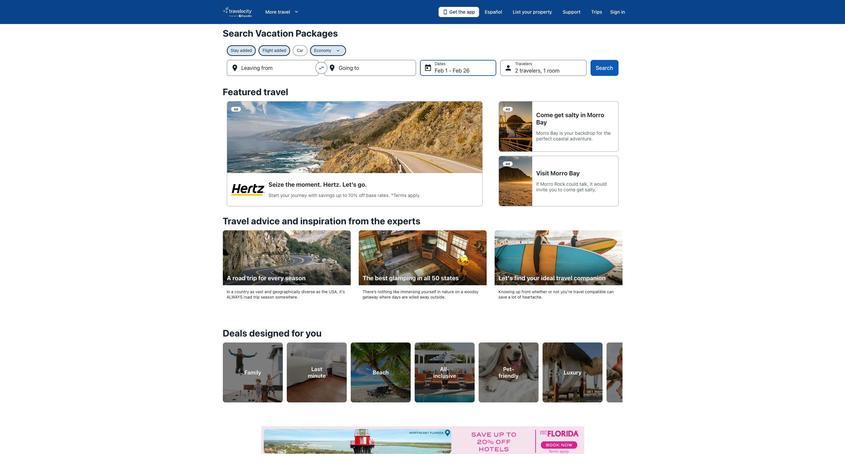 Task type: locate. For each thing, give the bounding box(es) containing it.
next image
[[619, 367, 627, 375]]

travelocity logo image
[[223, 7, 252, 17]]

main content
[[0, 24, 846, 455]]

swap origin and destination values image
[[319, 65, 325, 71]]

travel advice and inspiration from the experts region
[[219, 212, 627, 312]]



Task type: vqa. For each thing, say whether or not it's contained in the screenshot.
Show previous card icon
no



Task type: describe. For each thing, give the bounding box(es) containing it.
download the app button image
[[443, 9, 448, 15]]

previous image
[[219, 367, 227, 375]]

featured travel region
[[219, 83, 627, 212]]



